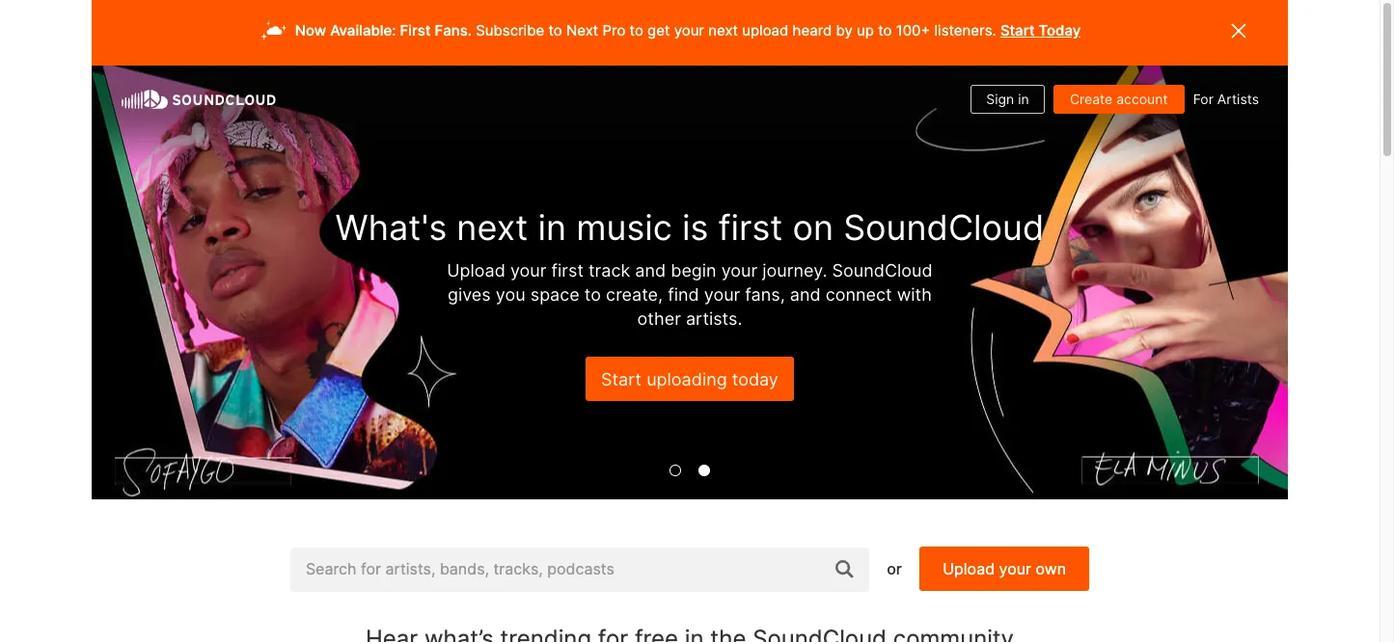 Task type: locate. For each thing, give the bounding box(es) containing it.
in up space
[[538, 207, 567, 249]]

what's next in music is first on soundcloud
[[336, 207, 1045, 249]]

own
[[1036, 560, 1067, 579]]

pro
[[603, 21, 626, 40]]

for
[[1194, 91, 1214, 107]]

your right get
[[674, 21, 705, 40]]

upload
[[743, 21, 789, 40]]

first up space
[[552, 260, 584, 281]]

1 horizontal spatial upload
[[943, 560, 995, 579]]

connect
[[826, 285, 893, 305]]

0 horizontal spatial start
[[601, 370, 642, 390]]

for artists link
[[1194, 86, 1260, 115]]

start left uploading
[[601, 370, 642, 390]]

and up create,
[[635, 260, 666, 281]]

create account button
[[1054, 85, 1185, 114]]

0 horizontal spatial next
[[457, 207, 528, 249]]

1 vertical spatial first
[[552, 260, 584, 281]]

Search search field
[[290, 548, 870, 592]]

1 vertical spatial in
[[538, 207, 567, 249]]

artists
[[1218, 91, 1260, 107]]

in inside button
[[1019, 91, 1030, 107]]

to down track
[[585, 285, 601, 305]]

sign in
[[987, 91, 1030, 107]]

your up artists.
[[704, 285, 741, 305]]

first
[[719, 207, 783, 249], [552, 260, 584, 281]]

listeners.
[[935, 21, 997, 40]]

first right is
[[719, 207, 783, 249]]

1 horizontal spatial next
[[709, 21, 739, 40]]

1 vertical spatial soundcloud
[[833, 260, 933, 281]]

0 vertical spatial and
[[635, 260, 666, 281]]

next left upload
[[709, 21, 739, 40]]

sign
[[987, 91, 1015, 107]]

1 vertical spatial next
[[457, 207, 528, 249]]

0 vertical spatial in
[[1019, 91, 1030, 107]]

upload your own
[[943, 560, 1067, 579]]

begin
[[671, 260, 717, 281]]

your up the fans,
[[722, 260, 758, 281]]

in
[[1019, 91, 1030, 107], [538, 207, 567, 249]]

upload for upload your first track and begin your journey. soundcloud gives you space to create, find your fans, and connect with other artists.
[[447, 260, 506, 281]]

start uploading today
[[601, 370, 779, 390]]

to left get
[[630, 21, 644, 40]]

upload up gives
[[447, 260, 506, 281]]

1 vertical spatial upload
[[943, 560, 995, 579]]

available:
[[330, 21, 396, 40]]

soundcloud
[[844, 207, 1045, 249], [833, 260, 933, 281]]

1 vertical spatial start
[[601, 370, 642, 390]]

to
[[549, 21, 563, 40], [630, 21, 644, 40], [879, 21, 892, 40], [585, 285, 601, 305]]

and
[[635, 260, 666, 281], [790, 285, 821, 305]]

1 vertical spatial and
[[790, 285, 821, 305]]

0 horizontal spatial in
[[538, 207, 567, 249]]

first
[[400, 21, 431, 40]]

0 vertical spatial first
[[719, 207, 783, 249]]

for artists
[[1194, 91, 1260, 107]]

0 horizontal spatial upload
[[447, 260, 506, 281]]

soundcloud up connect on the top of the page
[[833, 260, 933, 281]]

1 horizontal spatial first
[[719, 207, 783, 249]]

0 horizontal spatial first
[[552, 260, 584, 281]]

other
[[638, 309, 681, 329]]

next
[[567, 21, 599, 40]]

what's
[[336, 207, 447, 249]]

0 horizontal spatial and
[[635, 260, 666, 281]]

0 vertical spatial start
[[1001, 21, 1035, 40]]

you
[[496, 285, 526, 305]]

upload inside upload your first track and begin your journey. soundcloud gives you space to create, find your fans, and connect with other artists.
[[447, 260, 506, 281]]

by
[[836, 21, 853, 40]]

today
[[1039, 21, 1081, 40]]

now
[[295, 21, 326, 40]]

and down journey. in the right of the page
[[790, 285, 821, 305]]

next up you
[[457, 207, 528, 249]]

in right sign
[[1019, 91, 1030, 107]]

music
[[577, 207, 673, 249]]

1 horizontal spatial in
[[1019, 91, 1030, 107]]

now available: first fans. subscribe to next pro to get your next upload heard by up to 100+ listeners. start today
[[295, 21, 1081, 40]]

start left today
[[1001, 21, 1035, 40]]

soundcloud up with
[[844, 207, 1045, 249]]

sign in button
[[971, 85, 1045, 114]]

upload right or
[[943, 560, 995, 579]]

next
[[709, 21, 739, 40], [457, 207, 528, 249]]

create,
[[606, 285, 663, 305]]

your left own
[[1000, 560, 1032, 579]]

1 horizontal spatial and
[[790, 285, 821, 305]]

start inside start uploading today link
[[601, 370, 642, 390]]

upload
[[447, 260, 506, 281], [943, 560, 995, 579]]

create
[[1070, 91, 1113, 107]]

fans.
[[435, 21, 472, 40]]

1 horizontal spatial start
[[1001, 21, 1035, 40]]

start
[[1001, 21, 1035, 40], [601, 370, 642, 390]]

heard
[[793, 21, 832, 40]]

0 vertical spatial upload
[[447, 260, 506, 281]]

your
[[674, 21, 705, 40], [511, 260, 547, 281], [722, 260, 758, 281], [704, 285, 741, 305], [1000, 560, 1032, 579]]

fans,
[[746, 285, 786, 305]]



Task type: describe. For each thing, give the bounding box(es) containing it.
journey.
[[763, 260, 828, 281]]

0 vertical spatial soundcloud
[[844, 207, 1045, 249]]

artists.
[[686, 309, 743, 329]]

account
[[1117, 91, 1169, 107]]

on
[[793, 207, 834, 249]]

start uploading today link
[[586, 358, 794, 402]]

soundcloud inside upload your first track and begin your journey. soundcloud gives you space to create, find your fans, and connect with other artists.
[[833, 260, 933, 281]]

or
[[887, 560, 907, 579]]

upload for upload your own
[[943, 560, 995, 579]]

today
[[732, 370, 779, 390]]

upload your own link
[[920, 547, 1090, 592]]

is
[[683, 207, 709, 249]]

upload your first track and begin your journey. soundcloud gives you space to create, find your fans, and connect with other artists.
[[447, 260, 933, 329]]

your inside upload your own link
[[1000, 560, 1032, 579]]

track
[[589, 260, 631, 281]]

get
[[648, 21, 670, 40]]

up
[[857, 21, 875, 40]]

uploading
[[647, 370, 728, 390]]

to right up
[[879, 21, 892, 40]]

subscribe
[[476, 21, 545, 40]]

first inside upload your first track and begin your journey. soundcloud gives you space to create, find your fans, and connect with other artists.
[[552, 260, 584, 281]]

to left next
[[549, 21, 563, 40]]

to inside upload your first track and begin your journey. soundcloud gives you space to create, find your fans, and connect with other artists.
[[585, 285, 601, 305]]

your up you
[[511, 260, 547, 281]]

0 vertical spatial next
[[709, 21, 739, 40]]

with
[[897, 285, 933, 305]]

start today link
[[1001, 21, 1081, 40]]

create account
[[1070, 91, 1169, 107]]

100+
[[897, 21, 931, 40]]

space
[[531, 285, 580, 305]]

find
[[668, 285, 700, 305]]

gives
[[448, 285, 491, 305]]



Task type: vqa. For each thing, say whether or not it's contained in the screenshot.
first in Upload your first track and begin your journey. SoundCloud gives you space to create, find your fans, and connect with other artists.
yes



